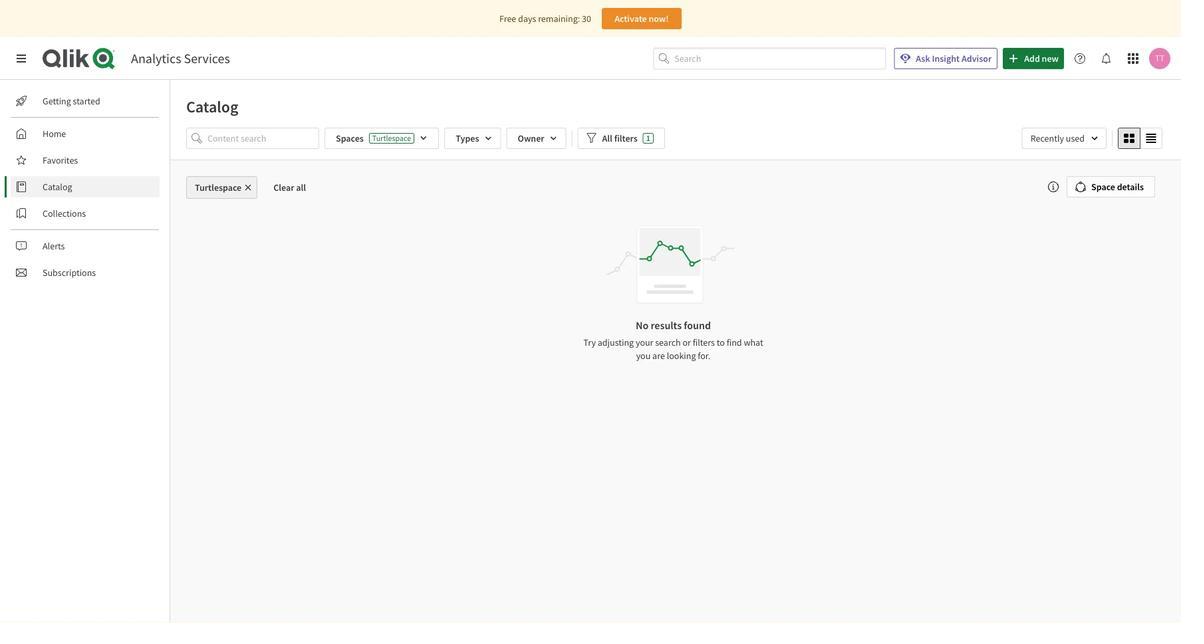 Task type: locate. For each thing, give the bounding box(es) containing it.
no
[[636, 319, 649, 332]]

started
[[73, 95, 100, 107]]

filters up for.
[[693, 337, 715, 349]]

activate now!
[[615, 13, 669, 25]]

looking
[[667, 350, 696, 362]]

collections
[[43, 208, 86, 220]]

Recently used field
[[1022, 128, 1107, 149]]

spaces
[[336, 132, 364, 144]]

close sidebar menu image
[[16, 53, 27, 64]]

navigation pane element
[[0, 85, 170, 289]]

turtlespace right spaces
[[372, 133, 411, 143]]

all filters
[[602, 132, 638, 144]]

free days remaining: 30
[[500, 13, 591, 25]]

1 horizontal spatial filters
[[693, 337, 715, 349]]

getting started link
[[11, 90, 160, 112]]

catalog down the favorites
[[43, 181, 72, 193]]

searchbar element
[[653, 48, 886, 69]]

home link
[[11, 123, 160, 144]]

getting
[[43, 95, 71, 107]]

types
[[456, 132, 479, 144]]

used
[[1066, 132, 1085, 144]]

catalog
[[186, 96, 238, 116], [43, 181, 72, 193]]

turtlespace button
[[186, 176, 258, 199]]

details
[[1117, 181, 1144, 193]]

try
[[584, 337, 596, 349]]

types button
[[445, 128, 501, 149]]

add new
[[1025, 53, 1059, 65]]

turtlespace left 'clear'
[[195, 182, 242, 194]]

new
[[1042, 53, 1059, 65]]

filters
[[614, 132, 638, 144], [693, 337, 715, 349]]

analytics services element
[[131, 50, 230, 67]]

catalog down services
[[186, 96, 238, 116]]

analytics services
[[131, 50, 230, 67]]

turtlespace inside the filters 'region'
[[372, 133, 411, 143]]

found
[[684, 319, 711, 332]]

free
[[500, 13, 516, 25]]

activate
[[615, 13, 647, 25]]

subscriptions link
[[11, 262, 160, 283]]

collections link
[[11, 203, 160, 224]]

no results found try adjusting your search or filters to find what you are looking for.
[[584, 319, 763, 362]]

0 horizontal spatial catalog
[[43, 181, 72, 193]]

results
[[651, 319, 682, 332]]

all
[[296, 182, 306, 194]]

1 vertical spatial catalog
[[43, 181, 72, 193]]

filters right all
[[614, 132, 638, 144]]

analytics
[[131, 50, 181, 67]]

1 vertical spatial turtlespace
[[195, 182, 242, 194]]

0 vertical spatial catalog
[[186, 96, 238, 116]]

30
[[582, 13, 591, 25]]

0 horizontal spatial turtlespace
[[195, 182, 242, 194]]

insight
[[932, 53, 960, 65]]

1 vertical spatial filters
[[693, 337, 715, 349]]

space details
[[1092, 181, 1144, 193]]

services
[[184, 50, 230, 67]]

0 horizontal spatial filters
[[614, 132, 638, 144]]

alerts
[[43, 240, 65, 252]]

add new button
[[1003, 48, 1064, 69]]

you
[[636, 350, 651, 362]]

0 vertical spatial turtlespace
[[372, 133, 411, 143]]

turtlespace inside button
[[195, 182, 242, 194]]

owner button
[[507, 128, 566, 149]]

turtlespace
[[372, 133, 411, 143], [195, 182, 242, 194]]

ask insight advisor
[[916, 53, 992, 65]]

clear all button
[[263, 176, 317, 199]]

home
[[43, 128, 66, 140]]

1 horizontal spatial turtlespace
[[372, 133, 411, 143]]

adjusting
[[598, 337, 634, 349]]

0 vertical spatial filters
[[614, 132, 638, 144]]



Task type: vqa. For each thing, say whether or not it's contained in the screenshot.
Owner
yes



Task type: describe. For each thing, give the bounding box(es) containing it.
space details button
[[1067, 176, 1155, 198]]

add
[[1025, 53, 1040, 65]]

owner
[[518, 132, 544, 144]]

or
[[683, 337, 691, 349]]

ask
[[916, 53, 930, 65]]

your
[[636, 337, 654, 349]]

subscriptions
[[43, 267, 96, 279]]

what
[[744, 337, 763, 349]]

1
[[646, 133, 650, 143]]

favorites
[[43, 154, 78, 166]]

switch view group
[[1118, 128, 1163, 149]]

find
[[727, 337, 742, 349]]

recently
[[1031, 132, 1064, 144]]

days
[[518, 13, 536, 25]]

recently used
[[1031, 132, 1085, 144]]

favorites link
[[11, 150, 160, 171]]

all
[[602, 132, 613, 144]]

clear
[[274, 182, 294, 194]]

catalog link
[[11, 176, 160, 198]]

now!
[[649, 13, 669, 25]]

remaining:
[[538, 13, 580, 25]]

Content search text field
[[208, 128, 319, 149]]

alerts link
[[11, 235, 160, 257]]

activate now! link
[[602, 8, 682, 29]]

are
[[653, 350, 665, 362]]

Search text field
[[675, 48, 886, 69]]

filters inside 'region'
[[614, 132, 638, 144]]

clear all
[[274, 182, 306, 194]]

search
[[655, 337, 681, 349]]

getting started
[[43, 95, 100, 107]]

for.
[[698, 350, 711, 362]]

ask insight advisor button
[[894, 48, 998, 69]]

advisor
[[962, 53, 992, 65]]

filters region
[[170, 125, 1181, 160]]

terry turtle image
[[1149, 48, 1171, 69]]

1 horizontal spatial catalog
[[186, 96, 238, 116]]

filters inside no results found try adjusting your search or filters to find what you are looking for.
[[693, 337, 715, 349]]

catalog inside 'navigation pane' element
[[43, 181, 72, 193]]

space
[[1092, 181, 1115, 193]]

to
[[717, 337, 725, 349]]



